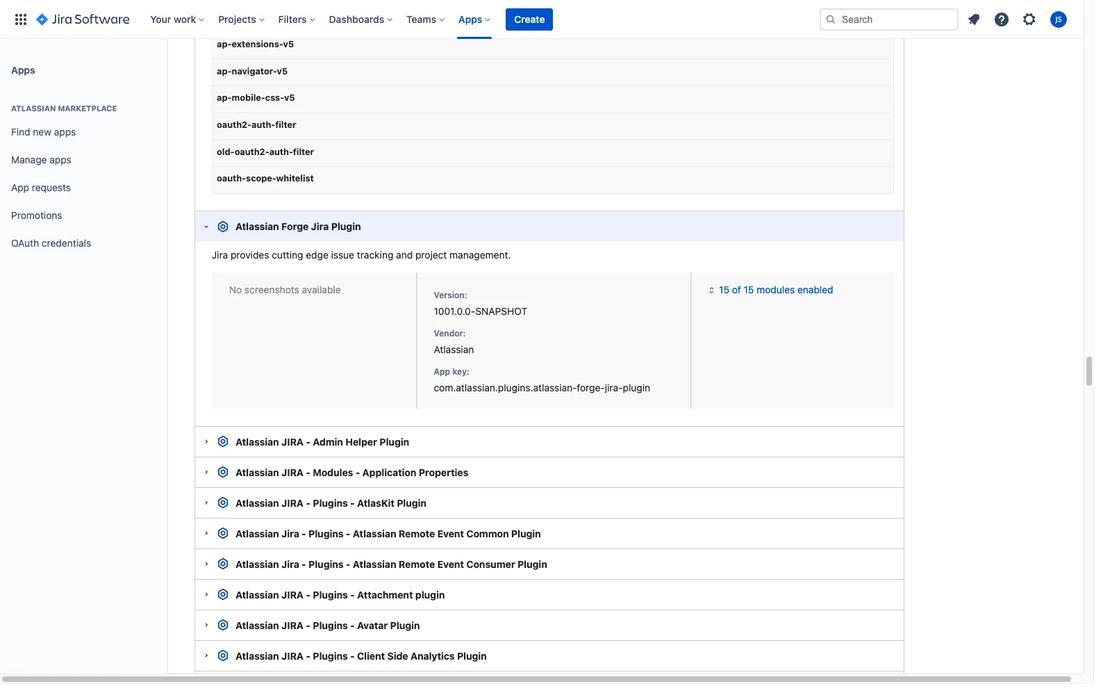 Task type: vqa. For each thing, say whether or not it's contained in the screenshot.
dismiss icon
no



Task type: describe. For each thing, give the bounding box(es) containing it.
promotions
[[11, 209, 62, 221]]

ap- for navigator-
[[217, 66, 232, 76]]

issue
[[331, 249, 355, 261]]

helper
[[346, 436, 377, 448]]

plugin right common at the bottom of the page
[[512, 527, 541, 539]]

atlaskit
[[357, 497, 395, 509]]

ap- for extensions-
[[217, 39, 232, 49]]

1001.0.0-
[[434, 305, 476, 317]]

atlassian link
[[434, 344, 474, 355]]

sidebar navigation image
[[152, 56, 182, 83]]

navigator-
[[232, 66, 277, 76]]

plugin right consumer
[[518, 558, 548, 570]]

plugin up issue
[[331, 220, 361, 232]]

old-oauth2-auth-filter
[[217, 146, 314, 157]]

atlassian for atlassian jira - plugins - atlassian remote event common plugin
[[236, 527, 279, 539]]

and
[[396, 249, 413, 261]]

atlassian jira - plugins - atlassian remote event consumer plugin
[[236, 558, 548, 570]]

jira provides cutting edge issue tracking and project management.
[[212, 249, 511, 261]]

atlassian jira - modules - application properties
[[236, 466, 469, 478]]

0 vertical spatial auth-
[[252, 120, 275, 130]]

manage apps link
[[6, 146, 161, 174]]

0 vertical spatial oauth2-
[[217, 120, 252, 130]]

find
[[11, 126, 30, 137]]

consumer
[[467, 558, 516, 570]]

oauth credentials
[[11, 237, 91, 249]]

properties
[[419, 466, 469, 478]]

css-
[[265, 93, 284, 103]]

jira for atlassian jira - admin helper plugin
[[282, 436, 304, 448]]

atlassian for atlassian jira - admin helper plugin
[[236, 436, 279, 448]]

snapshot
[[476, 305, 528, 317]]

manage
[[11, 153, 47, 165]]

plugin up side
[[390, 619, 420, 631]]

notifications image
[[966, 11, 983, 27]]

find new apps link
[[6, 118, 161, 146]]

modules
[[313, 466, 353, 478]]

application
[[363, 466, 417, 478]]

plugins for atlassian jira - plugins - atlassian remote event consumer plugin
[[309, 558, 344, 570]]

ap-navigator-v5
[[217, 66, 288, 76]]

atlassian for atlassian forge jira plugin
[[236, 220, 279, 232]]

ap-extensions-v5
[[217, 39, 294, 49]]

attachment
[[357, 589, 413, 600]]

v5 for core-
[[255, 12, 266, 23]]

cutting
[[272, 249, 303, 261]]

enabled
[[798, 284, 834, 296]]

of
[[733, 284, 742, 296]]

jira for atlassian jira - plugins - atlaskit plugin
[[282, 497, 304, 509]]

plugin up application at the left of page
[[380, 436, 410, 448]]

15 of 15 modules enabled
[[720, 284, 834, 296]]

apps button
[[455, 8, 497, 30]]

projects
[[218, 13, 256, 25]]

key:
[[453, 367, 470, 377]]

vendor: atlassian
[[434, 328, 474, 355]]

create
[[515, 13, 545, 25]]

plugin inside 'app key: com.atlassian.plugins.atlassian-forge-jira-plugin'
[[623, 382, 651, 394]]

0 horizontal spatial apps
[[11, 64, 35, 75]]

dashboards button
[[325, 8, 398, 30]]

banner containing your work
[[0, 0, 1085, 39]]

tracking
[[357, 249, 394, 261]]

atlassian for atlassian jira - plugins - avatar plugin
[[236, 619, 279, 631]]

atlassian jira - admin helper plugin
[[236, 436, 410, 448]]

version:
[[434, 290, 468, 300]]

com.atlassian.plugins.atlassian-
[[434, 382, 577, 394]]

new
[[33, 126, 51, 137]]

oauth credentials link
[[6, 229, 161, 257]]

0 vertical spatial filter
[[275, 120, 297, 130]]

avatar
[[357, 619, 388, 631]]

projects button
[[214, 8, 270, 30]]

old-
[[217, 146, 235, 157]]

v5 for navigator-
[[277, 66, 288, 76]]

oauth2-auth-filter
[[217, 120, 297, 130]]

15 of 15 modules enabled link
[[707, 284, 834, 296]]

management.
[[450, 249, 511, 261]]

extensions-
[[232, 39, 283, 49]]

edge
[[306, 249, 329, 261]]

forge
[[282, 220, 309, 232]]

plugins for atlassian jira - plugins - attachment plugin
[[313, 589, 348, 600]]

jira left provides
[[212, 249, 228, 261]]

find new apps
[[11, 126, 76, 137]]

jira for atlassian jira - plugins - attachment plugin
[[282, 589, 304, 600]]

atlassian jira - plugins - avatar plugin
[[236, 619, 420, 631]]

atlassian for atlassian jira - plugins - attachment plugin
[[236, 589, 279, 600]]

0 vertical spatial apps
[[54, 126, 76, 137]]

oauth
[[11, 237, 39, 249]]

1 vertical spatial auth-
[[270, 146, 293, 157]]

work
[[174, 13, 196, 25]]

plugin right analytics
[[457, 650, 487, 662]]

your work
[[150, 13, 196, 25]]

your
[[150, 13, 171, 25]]

project
[[416, 249, 447, 261]]

app key: com.atlassian.plugins.atlassian-forge-jira-plugin
[[434, 367, 651, 394]]



Task type: locate. For each thing, give the bounding box(es) containing it.
atlassian marketplace group
[[6, 89, 161, 261]]

core-
[[232, 12, 255, 23]]

0 vertical spatial remote
[[399, 527, 435, 539]]

0 vertical spatial event
[[438, 527, 464, 539]]

atlassian jira - plugins - client side analytics plugin
[[236, 650, 487, 662]]

jira down atlassian jira - plugins - attachment plugin
[[282, 619, 304, 631]]

1 remote from the top
[[399, 527, 435, 539]]

jira
[[282, 436, 304, 448], [282, 466, 304, 478], [282, 497, 304, 509], [282, 589, 304, 600], [282, 619, 304, 631], [282, 650, 304, 662]]

ap- for core-
[[217, 12, 232, 23]]

3 jira from the top
[[282, 497, 304, 509]]

plugins down atlassian jira - plugins - atlaskit plugin
[[309, 527, 344, 539]]

remote down atlassian jira - plugins - atlassian remote event common plugin
[[399, 558, 435, 570]]

1 vertical spatial remote
[[399, 558, 435, 570]]

filters
[[279, 13, 307, 25]]

plugin right atlaskit at the bottom left
[[397, 497, 427, 509]]

vendor:
[[434, 328, 466, 339]]

atlassian jira - plugins - atlassian remote event common plugin
[[236, 527, 541, 539]]

apps
[[459, 13, 483, 25], [11, 64, 35, 75]]

1 vertical spatial oauth2-
[[235, 146, 270, 157]]

15 right of on the right top
[[744, 284, 755, 296]]

jira for atlassian jira - modules - application properties
[[282, 466, 304, 478]]

app inside 'app key: com.atlassian.plugins.atlassian-forge-jira-plugin'
[[434, 367, 451, 377]]

3 ap- from the top
[[217, 66, 232, 76]]

atlassian for atlassian jira - plugins - atlaskit plugin
[[236, 497, 279, 509]]

1 jira from the top
[[282, 436, 304, 448]]

5 jira from the top
[[282, 619, 304, 631]]

15 left of on the right top
[[720, 284, 730, 296]]

atlassian inside group
[[11, 104, 56, 113]]

filters button
[[274, 8, 321, 30]]

plugin right "attachment"
[[416, 589, 445, 600]]

settings image
[[1022, 11, 1039, 27]]

filter
[[275, 120, 297, 130], [293, 146, 314, 157]]

event
[[438, 527, 464, 539], [438, 558, 464, 570]]

1 vertical spatial apps
[[50, 153, 71, 165]]

0 horizontal spatial plugin
[[416, 589, 445, 600]]

jira left modules on the left bottom of page
[[282, 466, 304, 478]]

side
[[388, 650, 408, 662]]

jira for atlassian jira - plugins - avatar plugin
[[282, 619, 304, 631]]

manage apps
[[11, 153, 71, 165]]

ap-mobile-css-v5
[[217, 93, 295, 103]]

app for app requests
[[11, 181, 29, 193]]

dashboards
[[329, 13, 385, 25]]

remote
[[399, 527, 435, 539], [399, 558, 435, 570]]

client
[[357, 650, 385, 662]]

auth- up whitelist
[[270, 146, 293, 157]]

apps right teams dropdown button
[[459, 13, 483, 25]]

plugins for atlassian jira - plugins - client side analytics plugin
[[313, 650, 348, 662]]

ap- for mobile-
[[217, 93, 232, 103]]

plugins up atlassian jira - plugins - attachment plugin
[[309, 558, 344, 570]]

available
[[302, 284, 341, 296]]

modules
[[757, 284, 796, 296]]

no
[[229, 284, 242, 296]]

oauth-
[[217, 173, 246, 184]]

admin
[[313, 436, 343, 448]]

help image
[[994, 11, 1011, 27]]

plugin
[[623, 382, 651, 394], [416, 589, 445, 600]]

atlassian marketplace
[[11, 104, 117, 113]]

2 jira from the top
[[282, 466, 304, 478]]

ap-core-v5
[[217, 12, 266, 23]]

0 vertical spatial app
[[11, 181, 29, 193]]

1 vertical spatial plugin
[[416, 589, 445, 600]]

2 event from the top
[[438, 558, 464, 570]]

atlassian for atlassian jira - plugins - atlassian remote event consumer plugin
[[236, 558, 279, 570]]

1 horizontal spatial plugin
[[623, 382, 651, 394]]

teams button
[[403, 8, 451, 30]]

jira up atlassian jira - plugins - attachment plugin
[[282, 558, 299, 570]]

apps right new
[[54, 126, 76, 137]]

0 vertical spatial apps
[[459, 13, 483, 25]]

scope-
[[246, 173, 276, 184]]

atlassian
[[11, 104, 56, 113], [236, 220, 279, 232], [434, 344, 474, 355], [236, 436, 279, 448], [236, 466, 279, 478], [236, 497, 279, 509], [236, 527, 279, 539], [353, 527, 397, 539], [236, 558, 279, 570], [353, 558, 397, 570], [236, 589, 279, 600], [236, 619, 279, 631], [236, 650, 279, 662]]

0 horizontal spatial app
[[11, 181, 29, 193]]

remote up the atlassian jira - plugins - atlassian remote event consumer plugin at the bottom of the page
[[399, 527, 435, 539]]

jira down atlassian jira - plugins - avatar plugin
[[282, 650, 304, 662]]

atlassian jira - plugins - atlaskit plugin
[[236, 497, 427, 509]]

atlassian for atlassian marketplace
[[11, 104, 56, 113]]

promotions link
[[6, 202, 161, 229]]

1 horizontal spatial apps
[[459, 13, 483, 25]]

jira down "atlassian jira - modules - application properties"
[[282, 497, 304, 509]]

ap- down projects
[[217, 39, 232, 49]]

remote for consumer
[[399, 558, 435, 570]]

-
[[306, 436, 311, 448], [306, 466, 311, 478], [356, 466, 360, 478], [306, 497, 311, 509], [350, 497, 355, 509], [302, 527, 306, 539], [346, 527, 351, 539], [302, 558, 306, 570], [346, 558, 351, 570], [306, 589, 311, 600], [350, 589, 355, 600], [306, 619, 311, 631], [350, 619, 355, 631], [306, 650, 311, 662], [350, 650, 355, 662]]

jira for atlassian jira - plugins - client side analytics plugin
[[282, 650, 304, 662]]

app down manage
[[11, 181, 29, 193]]

0 vertical spatial plugin
[[623, 382, 651, 394]]

plugin right forge- in the right of the page
[[623, 382, 651, 394]]

atlassian for atlassian jira - modules - application properties
[[236, 466, 279, 478]]

ap- down ap-navigator-v5
[[217, 93, 232, 103]]

plugins down modules on the left bottom of page
[[313, 497, 348, 509]]

plugins down atlassian jira - plugins - avatar plugin
[[313, 650, 348, 662]]

mobile-
[[232, 93, 265, 103]]

version: 1001.0.0-snapshot
[[434, 290, 528, 317]]

app requests
[[11, 181, 71, 193]]

auth-
[[252, 120, 275, 130], [270, 146, 293, 157]]

1 15 from the left
[[720, 284, 730, 296]]

filter down css-
[[275, 120, 297, 130]]

jira left admin
[[282, 436, 304, 448]]

1 horizontal spatial app
[[434, 367, 451, 377]]

provides
[[231, 249, 269, 261]]

event left common at the bottom of the page
[[438, 527, 464, 539]]

1 ap- from the top
[[217, 12, 232, 23]]

Search field
[[820, 8, 959, 30]]

oauth2- up old-
[[217, 120, 252, 130]]

app inside the atlassian marketplace group
[[11, 181, 29, 193]]

plugins for atlassian jira - plugins - atlassian remote event common plugin
[[309, 527, 344, 539]]

jira up atlassian jira - plugins - avatar plugin
[[282, 589, 304, 600]]

marketplace
[[58, 104, 117, 113]]

banner
[[0, 0, 1085, 39]]

oauth2-
[[217, 120, 252, 130], [235, 146, 270, 157]]

credentials
[[42, 237, 91, 249]]

jira down atlassian jira - plugins - atlaskit plugin
[[282, 527, 299, 539]]

v5 up css-
[[277, 66, 288, 76]]

requests
[[32, 181, 71, 193]]

oauth2- down oauth2-auth-filter
[[235, 146, 270, 157]]

ap- up mobile-
[[217, 66, 232, 76]]

whitelist
[[276, 173, 314, 184]]

apps down appswitcher icon
[[11, 64, 35, 75]]

app for app key: com.atlassian.plugins.atlassian-forge-jira-plugin
[[434, 367, 451, 377]]

teams
[[407, 13, 437, 25]]

ap- right work
[[217, 12, 232, 23]]

15
[[720, 284, 730, 296], [744, 284, 755, 296]]

4 ap- from the top
[[217, 93, 232, 103]]

atlassian for atlassian jira - plugins - client side analytics plugin
[[236, 650, 279, 662]]

oauth-scope-whitelist
[[217, 173, 314, 184]]

1 vertical spatial apps
[[11, 64, 35, 75]]

4 jira from the top
[[282, 589, 304, 600]]

app
[[11, 181, 29, 193], [434, 367, 451, 377]]

event for consumer
[[438, 558, 464, 570]]

2 ap- from the top
[[217, 39, 232, 49]]

jira
[[311, 220, 329, 232], [212, 249, 228, 261], [282, 527, 299, 539], [282, 558, 299, 570]]

create button
[[506, 8, 554, 30]]

v5 down filters
[[283, 39, 294, 49]]

auth- up old-oauth2-auth-filter
[[252, 120, 275, 130]]

1 horizontal spatial 15
[[744, 284, 755, 296]]

0 horizontal spatial 15
[[720, 284, 730, 296]]

event for common
[[438, 527, 464, 539]]

v5 for extensions-
[[283, 39, 294, 49]]

plugin
[[331, 220, 361, 232], [380, 436, 410, 448], [397, 497, 427, 509], [512, 527, 541, 539], [518, 558, 548, 570], [390, 619, 420, 631], [457, 650, 487, 662]]

jira-
[[605, 382, 623, 394]]

atlassian jira - plugins - attachment plugin
[[236, 589, 445, 600]]

primary element
[[8, 0, 820, 39]]

1 vertical spatial filter
[[293, 146, 314, 157]]

remote for common
[[399, 527, 435, 539]]

common
[[467, 527, 509, 539]]

no screenshots available
[[229, 284, 341, 296]]

filter up whitelist
[[293, 146, 314, 157]]

1 vertical spatial app
[[434, 367, 451, 377]]

search image
[[826, 14, 837, 25]]

screenshots
[[245, 284, 300, 296]]

jira right the forge
[[311, 220, 329, 232]]

plugins up atlassian jira - plugins - avatar plugin
[[313, 589, 348, 600]]

2 15 from the left
[[744, 284, 755, 296]]

2 remote from the top
[[399, 558, 435, 570]]

ap-
[[217, 12, 232, 23], [217, 39, 232, 49], [217, 66, 232, 76], [217, 93, 232, 103]]

apps inside apps popup button
[[459, 13, 483, 25]]

plugins for atlassian jira - plugins - atlaskit plugin
[[313, 497, 348, 509]]

plugins for atlassian jira - plugins - avatar plugin
[[313, 619, 348, 631]]

apps up requests
[[50, 153, 71, 165]]

your work button
[[146, 8, 210, 30]]

v5 up extensions-
[[255, 12, 266, 23]]

app requests link
[[6, 174, 161, 202]]

jira software image
[[36, 11, 129, 27], [36, 11, 129, 27]]

forge-
[[577, 382, 605, 394]]

v5 right mobile-
[[284, 93, 295, 103]]

atlassian forge jira plugin
[[236, 220, 361, 232]]

analytics
[[411, 650, 455, 662]]

app left key:
[[434, 367, 451, 377]]

event left consumer
[[438, 558, 464, 570]]

appswitcher icon image
[[13, 11, 29, 27]]

1 event from the top
[[438, 527, 464, 539]]

1 vertical spatial event
[[438, 558, 464, 570]]

your profile and settings image
[[1051, 11, 1068, 27]]

plugins down atlassian jira - plugins - attachment plugin
[[313, 619, 348, 631]]

6 jira from the top
[[282, 650, 304, 662]]



